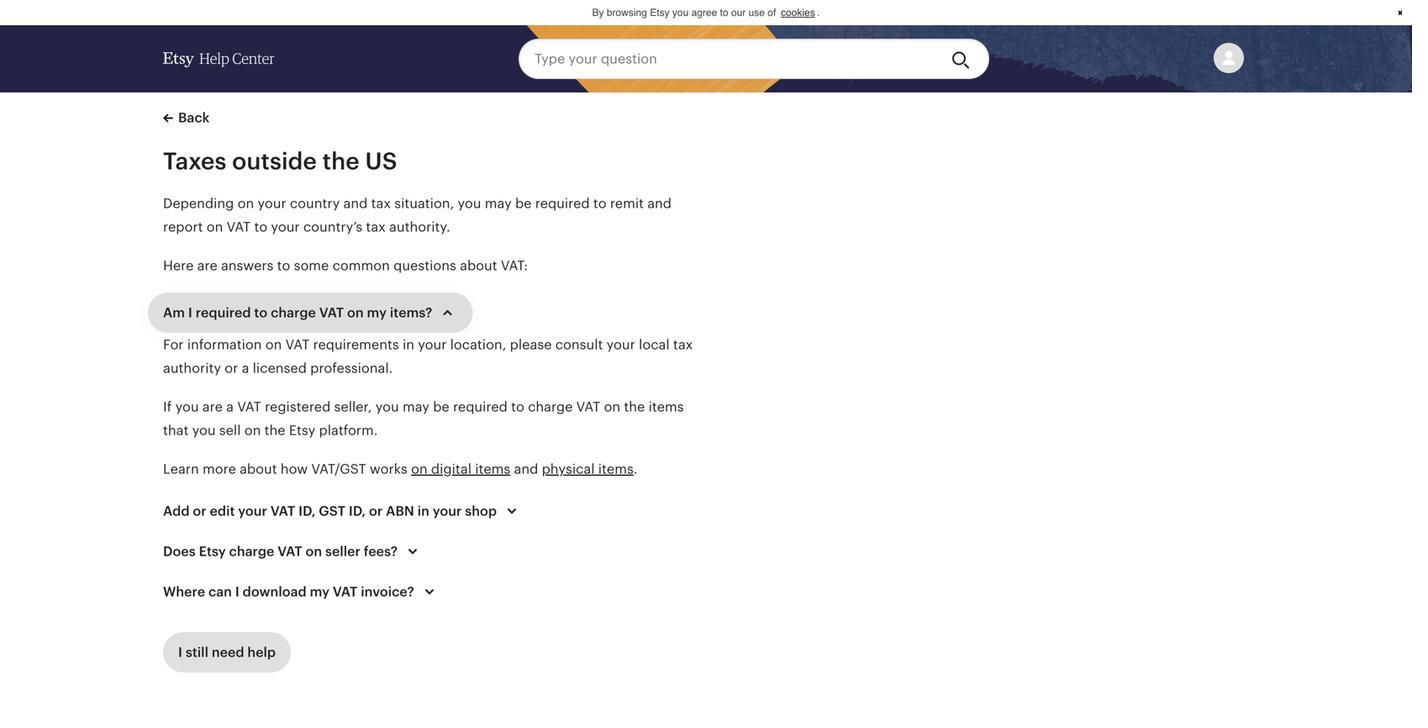 Task type: describe. For each thing, give the bounding box(es) containing it.
gst
[[319, 504, 345, 519]]

learn more about how vat/gst works on digital items and physical items .
[[163, 462, 638, 477]]

1 horizontal spatial the
[[323, 148, 359, 174]]

physical items link
[[542, 462, 634, 477]]

cookie consent dialog
[[0, 0, 1412, 25]]

that
[[163, 423, 189, 438]]

you right 'seller,' at the bottom
[[376, 399, 399, 414]]

by
[[592, 7, 604, 18]]

agree
[[691, 7, 717, 18]]

your down 'outside'
[[258, 196, 286, 211]]

vat up sell
[[237, 399, 261, 414]]

download
[[243, 584, 307, 599]]

2 vertical spatial charge
[[229, 544, 274, 559]]

does etsy charge vat on seller fees? button
[[148, 531, 438, 572]]

your right edit
[[238, 504, 267, 519]]

on right depending
[[238, 196, 254, 211]]

add or edit your vat id, gst id, or abn in your shop button
[[148, 491, 537, 531]]

required inside dropdown button
[[196, 305, 251, 320]]

seller,
[[334, 399, 372, 414]]

learn
[[163, 462, 199, 477]]

how
[[281, 462, 308, 477]]

a inside if you are a vat registered seller, you may be required to charge vat on the items that you sell on the etsy platform.
[[226, 399, 234, 414]]

on right "works"
[[411, 462, 428, 477]]

may for situation,
[[485, 196, 512, 211]]

invoice?
[[361, 584, 414, 599]]

here
[[163, 258, 194, 273]]

i still need help link
[[163, 632, 291, 673]]

country
[[290, 196, 340, 211]]

remit
[[610, 196, 644, 211]]

your down items?
[[418, 337, 447, 352]]

0 vertical spatial tax
[[371, 196, 391, 211]]

1 vertical spatial i
[[235, 584, 239, 599]]

1 horizontal spatial about
[[460, 258, 497, 273]]

situation,
[[394, 196, 454, 211]]

browsing
[[607, 7, 647, 18]]

can
[[208, 584, 232, 599]]

you right if
[[175, 399, 199, 414]]

be for situation,
[[515, 196, 532, 211]]

am
[[163, 305, 185, 320]]

i still need help
[[178, 645, 276, 660]]

taxes
[[163, 148, 226, 174]]

abn
[[386, 504, 414, 519]]

0 horizontal spatial or
[[193, 504, 207, 519]]

etsy image
[[163, 52, 194, 67]]

etsy inside cookie consent dialog
[[650, 7, 670, 18]]

back link
[[163, 108, 210, 128]]

need
[[212, 645, 244, 660]]

items?
[[390, 305, 432, 320]]

consult
[[555, 337, 603, 352]]

your left local
[[607, 337, 635, 352]]

professional.
[[310, 361, 393, 376]]

depending
[[163, 196, 234, 211]]

0 horizontal spatial items
[[475, 462, 511, 477]]

outside
[[232, 148, 317, 174]]

1 horizontal spatial items
[[598, 462, 634, 477]]

if
[[163, 399, 172, 414]]

on inside for information on vat requirements in your location, please consult your local tax authority or a licensed professional.
[[265, 337, 282, 352]]

vat up requirements at the left top of the page
[[319, 305, 344, 320]]

0 horizontal spatial and
[[343, 196, 368, 211]]

still
[[186, 645, 208, 660]]

center
[[232, 50, 275, 67]]

us
[[365, 148, 397, 174]]

help center link
[[163, 35, 275, 82]]

information
[[187, 337, 262, 352]]

seller
[[325, 544, 361, 559]]

where can i download my vat invoice?
[[163, 584, 414, 599]]

vat up where can i download my vat invoice?
[[278, 544, 302, 559]]

0 vertical spatial are
[[197, 258, 217, 273]]

2 horizontal spatial the
[[624, 399, 645, 414]]

does etsy charge vat on seller fees?
[[163, 544, 398, 559]]

may for seller,
[[403, 399, 430, 414]]

0 vertical spatial my
[[367, 305, 387, 320]]

a inside for information on vat requirements in your location, please consult your local tax authority or a licensed professional.
[[242, 361, 249, 376]]

1 vertical spatial my
[[310, 584, 330, 599]]

please
[[510, 337, 552, 352]]

sell
[[219, 423, 241, 438]]

on down depending
[[207, 219, 223, 235]]

tax inside for information on vat requirements in your location, please consult your local tax authority or a licensed professional.
[[673, 337, 693, 352]]

to inside cookie consent dialog
[[720, 7, 729, 18]]

to up answers
[[254, 219, 267, 235]]

2 horizontal spatial or
[[369, 504, 383, 519]]

some
[[294, 258, 329, 273]]

platform.
[[319, 423, 378, 438]]

your down country at the left top of page
[[271, 219, 300, 235]]

authority
[[163, 361, 221, 376]]

2 id, from the left
[[349, 504, 366, 519]]

of
[[768, 7, 776, 18]]

for information on vat requirements in your location, please consult your local tax authority or a licensed professional.
[[163, 337, 693, 376]]

in inside 'dropdown button'
[[418, 504, 429, 519]]



Task type: vqa. For each thing, say whether or not it's contained in the screenshot.
the a in the If you are a VAT registered seller, you may be required to charge VAT on the items that you sell on the Etsy platform.
yes



Task type: locate. For each thing, give the bounding box(es) containing it.
i right 'can'
[[235, 584, 239, 599]]

0 vertical spatial may
[[485, 196, 512, 211]]

edit
[[210, 504, 235, 519]]

the left us on the left top of the page
[[323, 148, 359, 174]]

fees?
[[364, 544, 398, 559]]

add or edit your vat id, gst id, or abn in your shop
[[163, 504, 497, 519]]

the down "registered"
[[264, 423, 285, 438]]

or left edit
[[193, 504, 207, 519]]

registered
[[265, 399, 331, 414]]

items right the digital at the bottom of page
[[475, 462, 511, 477]]

the down local
[[624, 399, 645, 414]]

your left shop
[[433, 504, 462, 519]]

0 horizontal spatial be
[[433, 399, 450, 414]]

where can i download my vat invoice? button
[[148, 572, 455, 612]]

or down information
[[225, 361, 238, 376]]

shop
[[465, 504, 497, 519]]

cookies link
[[779, 5, 817, 21]]

vat up answers
[[227, 219, 251, 235]]

use
[[749, 7, 765, 18]]

licensed
[[253, 361, 307, 376]]

0 vertical spatial in
[[403, 337, 414, 352]]

items inside if you are a vat registered seller, you may be required to charge vat on the items that you sell on the etsy platform.
[[649, 399, 684, 414]]

to left remit
[[593, 196, 607, 211]]

2 vertical spatial tax
[[673, 337, 693, 352]]

on up requirements at the left top of the page
[[347, 305, 364, 320]]

1 vertical spatial may
[[403, 399, 430, 414]]

digital
[[431, 462, 472, 477]]

.
[[817, 7, 820, 18], [634, 462, 638, 477]]

or left abn at the bottom
[[369, 504, 383, 519]]

required inside if you are a vat registered seller, you may be required to charge vat on the items that you sell on the etsy platform.
[[453, 399, 508, 414]]

to
[[720, 7, 729, 18], [593, 196, 607, 211], [254, 219, 267, 235], [277, 258, 290, 273], [254, 305, 267, 320], [511, 399, 524, 414]]

vat inside 'dropdown button'
[[270, 504, 295, 519]]

a
[[242, 361, 249, 376], [226, 399, 234, 414]]

where
[[163, 584, 205, 599]]

may down for information on vat requirements in your location, please consult your local tax authority or a licensed professional.
[[403, 399, 430, 414]]

etsy inside if you are a vat registered seller, you may be required to charge vat on the items that you sell on the etsy platform.
[[289, 423, 315, 438]]

0 horizontal spatial the
[[264, 423, 285, 438]]

works
[[370, 462, 408, 477]]

etsy inside dropdown button
[[199, 544, 226, 559]]

0 horizontal spatial etsy
[[199, 544, 226, 559]]

2 horizontal spatial required
[[535, 196, 590, 211]]

my
[[367, 305, 387, 320], [310, 584, 330, 599]]

to down please at the top of the page
[[511, 399, 524, 414]]

in inside for information on vat requirements in your location, please consult your local tax authority or a licensed professional.
[[403, 337, 414, 352]]

1 horizontal spatial my
[[367, 305, 387, 320]]

am i required to charge vat on my items?
[[163, 305, 432, 320]]

items down local
[[649, 399, 684, 414]]

etsy right browsing
[[650, 7, 670, 18]]

. right cookies
[[817, 7, 820, 18]]

1 vertical spatial a
[[226, 399, 234, 414]]

0 vertical spatial required
[[535, 196, 590, 211]]

i right am
[[188, 305, 192, 320]]

1 horizontal spatial .
[[817, 7, 820, 18]]

0 horizontal spatial i
[[178, 645, 182, 660]]

be
[[515, 196, 532, 211], [433, 399, 450, 414]]

2 horizontal spatial and
[[647, 196, 672, 211]]

help
[[247, 645, 276, 660]]

0 vertical spatial i
[[188, 305, 192, 320]]

charge up download
[[229, 544, 274, 559]]

2 vertical spatial required
[[453, 399, 508, 414]]

0 vertical spatial a
[[242, 361, 249, 376]]

None search field
[[519, 39, 990, 79]]

charge down some
[[271, 305, 316, 320]]

0 horizontal spatial my
[[310, 584, 330, 599]]

vat up licensed
[[285, 337, 310, 352]]

etsy right does at the bottom left
[[199, 544, 226, 559]]

items
[[649, 399, 684, 414], [475, 462, 511, 477], [598, 462, 634, 477]]

and
[[343, 196, 368, 211], [647, 196, 672, 211], [514, 462, 538, 477]]

2 vertical spatial the
[[264, 423, 285, 438]]

0 vertical spatial etsy
[[650, 7, 670, 18]]

physical
[[542, 462, 595, 477]]

tax
[[371, 196, 391, 211], [366, 219, 386, 235], [673, 337, 693, 352]]

vat inside for information on vat requirements in your location, please consult your local tax authority or a licensed professional.
[[285, 337, 310, 352]]

charge
[[271, 305, 316, 320], [528, 399, 573, 414], [229, 544, 274, 559]]

local
[[639, 337, 670, 352]]

i
[[188, 305, 192, 320], [235, 584, 239, 599], [178, 645, 182, 660]]

1 vertical spatial are
[[202, 399, 223, 414]]

1 horizontal spatial etsy
[[289, 423, 315, 438]]

requirements
[[313, 337, 399, 352]]

vat down the seller
[[333, 584, 358, 599]]

authority.
[[389, 219, 450, 235]]

0 vertical spatial about
[[460, 258, 497, 273]]

on up licensed
[[265, 337, 282, 352]]

be inside depending on your country and tax situation, you may be required to remit and report on vat to your country's tax authority.
[[515, 196, 532, 211]]

on left the seller
[[306, 544, 322, 559]]

you left sell
[[192, 423, 216, 438]]

vat:
[[501, 258, 528, 273]]

vat up physical items link
[[576, 399, 600, 414]]

about left how
[[240, 462, 277, 477]]

Type your question search field
[[519, 39, 938, 79]]

to inside if you are a vat registered seller, you may be required to charge vat on the items that you sell on the etsy platform.
[[511, 399, 524, 414]]

you right situation,
[[458, 196, 481, 211]]

1 vertical spatial the
[[624, 399, 645, 414]]

questions
[[394, 258, 456, 273]]

1 vertical spatial .
[[634, 462, 638, 477]]

or inside for information on vat requirements in your location, please consult your local tax authority or a licensed professional.
[[225, 361, 238, 376]]

0 vertical spatial charge
[[271, 305, 316, 320]]

1 vertical spatial charge
[[528, 399, 573, 414]]

id, right gst
[[349, 504, 366, 519]]

1 vertical spatial be
[[433, 399, 450, 414]]

1 vertical spatial in
[[418, 504, 429, 519]]

my left items?
[[367, 305, 387, 320]]

i left still
[[178, 645, 182, 660]]

our
[[731, 7, 746, 18]]

0 horizontal spatial in
[[403, 337, 414, 352]]

and up country's
[[343, 196, 368, 211]]

taxes outside the us
[[163, 148, 397, 174]]

and right remit
[[647, 196, 672, 211]]

location,
[[450, 337, 506, 352]]

vat inside depending on your country and tax situation, you may be required to remit and report on vat to your country's tax authority.
[[227, 219, 251, 235]]

0 horizontal spatial about
[[240, 462, 277, 477]]

0 horizontal spatial id,
[[299, 504, 316, 519]]

required
[[535, 196, 590, 211], [196, 305, 251, 320], [453, 399, 508, 414]]

required for depending on your country and tax situation, you may be required to remit and report on vat to your country's tax authority.
[[535, 196, 590, 211]]

more
[[203, 462, 236, 477]]

1 horizontal spatial i
[[188, 305, 192, 320]]

a up sell
[[226, 399, 234, 414]]

about left vat:
[[460, 258, 497, 273]]

may inside depending on your country and tax situation, you may be required to remit and report on vat to your country's tax authority.
[[485, 196, 512, 211]]

the
[[323, 148, 359, 174], [624, 399, 645, 414], [264, 423, 285, 438]]

help center
[[199, 50, 275, 67]]

here are answers to some common questions about vat:
[[163, 258, 528, 273]]

to left some
[[277, 258, 290, 273]]

2 vertical spatial i
[[178, 645, 182, 660]]

. right physical
[[634, 462, 638, 477]]

my right download
[[310, 584, 330, 599]]

required for if you are a vat registered seller, you may be required to charge vat on the items that you sell on the etsy platform.
[[453, 399, 508, 414]]

in down items?
[[403, 337, 414, 352]]

required down "location,"
[[453, 399, 508, 414]]

in right abn at the bottom
[[418, 504, 429, 519]]

1 horizontal spatial a
[[242, 361, 249, 376]]

required up information
[[196, 305, 251, 320]]

1 horizontal spatial and
[[514, 462, 538, 477]]

you inside cookie consent dialog
[[672, 7, 689, 18]]

1 horizontal spatial be
[[515, 196, 532, 211]]

0 horizontal spatial .
[[634, 462, 638, 477]]

2 horizontal spatial i
[[235, 584, 239, 599]]

2 vertical spatial etsy
[[199, 544, 226, 559]]

required inside depending on your country and tax situation, you may be required to remit and report on vat to your country's tax authority.
[[535, 196, 590, 211]]

on right sell
[[244, 423, 261, 438]]

are inside if you are a vat registered seller, you may be required to charge vat on the items that you sell on the etsy platform.
[[202, 399, 223, 414]]

tax right local
[[673, 337, 693, 352]]

1 vertical spatial etsy
[[289, 423, 315, 438]]

by browsing etsy you agree to our use of cookies .
[[592, 7, 820, 18]]

help
[[199, 50, 229, 67]]

vat up does etsy charge vat on seller fees?
[[270, 504, 295, 519]]

and left physical
[[514, 462, 538, 477]]

cookies
[[781, 7, 815, 18]]

on digital items link
[[411, 462, 511, 477]]

1 horizontal spatial or
[[225, 361, 238, 376]]

0 horizontal spatial required
[[196, 305, 251, 320]]

to up information
[[254, 305, 267, 320]]

etsy down "registered"
[[289, 423, 315, 438]]

required left remit
[[535, 196, 590, 211]]

1 horizontal spatial in
[[418, 504, 429, 519]]

id, left gst
[[299, 504, 316, 519]]

if you are a vat registered seller, you may be required to charge vat on the items that you sell on the etsy platform.
[[163, 399, 684, 438]]

be for seller,
[[433, 399, 450, 414]]

be down for information on vat requirements in your location, please consult your local tax authority or a licensed professional.
[[433, 399, 450, 414]]

1 vertical spatial tax
[[366, 219, 386, 235]]

am i required to charge vat on my items? button
[[148, 293, 473, 333]]

on
[[238, 196, 254, 211], [207, 219, 223, 235], [347, 305, 364, 320], [265, 337, 282, 352], [604, 399, 621, 414], [244, 423, 261, 438], [411, 462, 428, 477], [306, 544, 322, 559]]

are up sell
[[202, 399, 223, 414]]

you
[[672, 7, 689, 18], [458, 196, 481, 211], [175, 399, 199, 414], [376, 399, 399, 414], [192, 423, 216, 438]]

items right physical
[[598, 462, 634, 477]]

charge inside if you are a vat registered seller, you may be required to charge vat on the items that you sell on the etsy platform.
[[528, 399, 573, 414]]

a down information
[[242, 361, 249, 376]]

does
[[163, 544, 196, 559]]

0 vertical spatial be
[[515, 196, 532, 211]]

1 horizontal spatial may
[[485, 196, 512, 211]]

may
[[485, 196, 512, 211], [403, 399, 430, 414]]

you inside depending on your country and tax situation, you may be required to remit and report on vat to your country's tax authority.
[[458, 196, 481, 211]]

about
[[460, 258, 497, 273], [240, 462, 277, 477]]

may up vat:
[[485, 196, 512, 211]]

you left agree
[[672, 7, 689, 18]]

or
[[225, 361, 238, 376], [193, 504, 207, 519], [369, 504, 383, 519]]

common
[[333, 258, 390, 273]]

0 horizontal spatial may
[[403, 399, 430, 414]]

to inside dropdown button
[[254, 305, 267, 320]]

answers
[[221, 258, 274, 273]]

tax up common
[[366, 219, 386, 235]]

to left the our
[[720, 7, 729, 18]]

for
[[163, 337, 184, 352]]

are right here
[[197, 258, 217, 273]]

back
[[178, 110, 210, 125]]

tax down us on the left top of the page
[[371, 196, 391, 211]]

be up vat:
[[515, 196, 532, 211]]

be inside if you are a vat registered seller, you may be required to charge vat on the items that you sell on the etsy platform.
[[433, 399, 450, 414]]

are
[[197, 258, 217, 273], [202, 399, 223, 414]]

2 horizontal spatial etsy
[[650, 7, 670, 18]]

vat/gst
[[311, 462, 366, 477]]

. inside cookie consent dialog
[[817, 7, 820, 18]]

on up physical items link
[[604, 399, 621, 414]]

country's
[[303, 219, 362, 235]]

1 vertical spatial required
[[196, 305, 251, 320]]

may inside if you are a vat registered seller, you may be required to charge vat on the items that you sell on the etsy platform.
[[403, 399, 430, 414]]

2 horizontal spatial items
[[649, 399, 684, 414]]

charge up physical
[[528, 399, 573, 414]]

report
[[163, 219, 203, 235]]

0 horizontal spatial a
[[226, 399, 234, 414]]

1 horizontal spatial required
[[453, 399, 508, 414]]

add
[[163, 504, 190, 519]]

1 vertical spatial about
[[240, 462, 277, 477]]

0 vertical spatial .
[[817, 7, 820, 18]]

1 id, from the left
[[299, 504, 316, 519]]

etsy
[[650, 7, 670, 18], [289, 423, 315, 438], [199, 544, 226, 559]]

0 vertical spatial the
[[323, 148, 359, 174]]

1 horizontal spatial id,
[[349, 504, 366, 519]]

depending on your country and tax situation, you may be required to remit and report on vat to your country's tax authority.
[[163, 196, 672, 235]]



